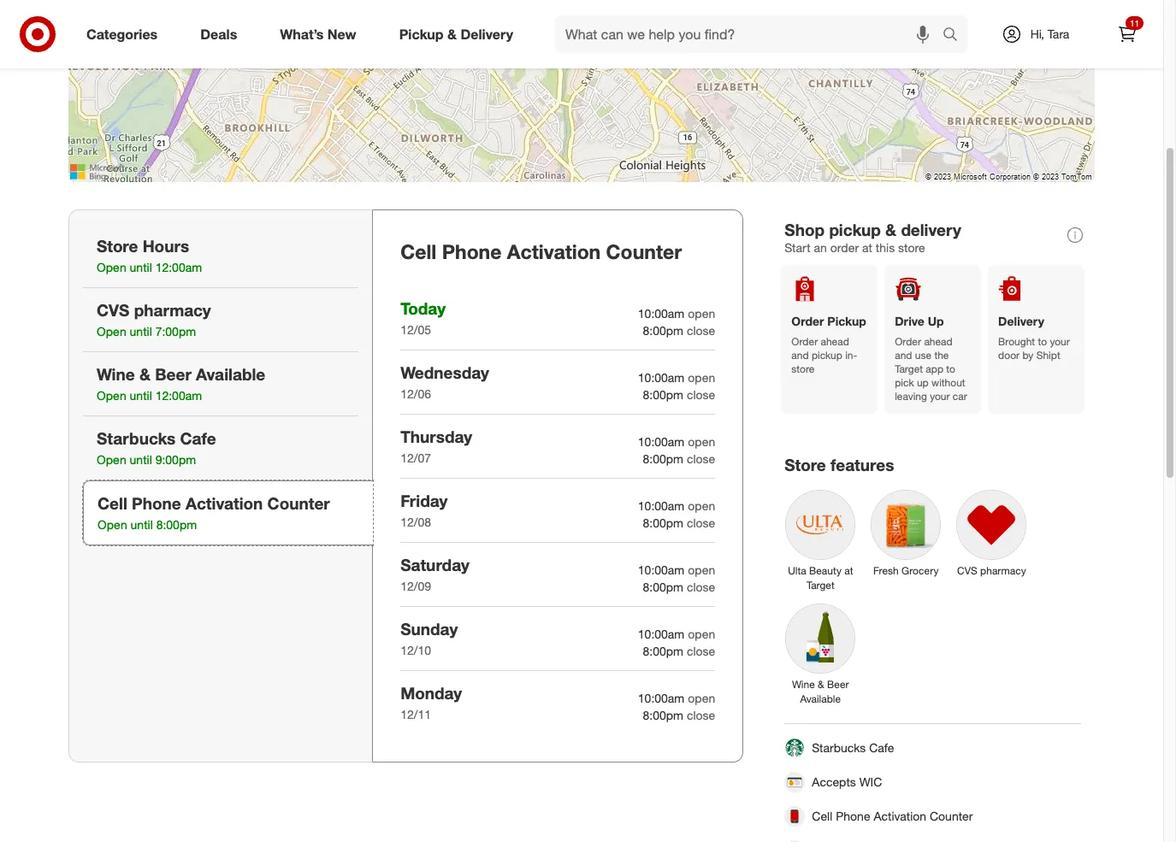 Task type: vqa. For each thing, say whether or not it's contained in the screenshot.
1st ahead
yes



Task type: describe. For each thing, give the bounding box(es) containing it.
close for today
[[687, 323, 716, 338]]

wine for wine & beer available open until 12:00am
[[97, 365, 135, 384]]

8:00pm for saturday
[[643, 580, 684, 595]]

brought
[[999, 336, 1035, 348]]

open for sunday
[[688, 627, 716, 642]]

new
[[328, 25, 357, 42]]

11
[[1130, 18, 1140, 28]]

saturday
[[401, 555, 470, 575]]

8:00pm for today
[[643, 323, 684, 338]]

what's new
[[280, 25, 357, 42]]

deals
[[200, 25, 237, 42]]

drive
[[895, 314, 925, 329]]

what's new link
[[265, 15, 378, 53]]

saturday 12/09
[[401, 555, 470, 594]]

accepts wic
[[812, 776, 882, 790]]

to inside drive up order ahead and use the target app to pick up without leaving your car
[[947, 363, 956, 376]]

features
[[831, 455, 895, 475]]

pick
[[895, 377, 914, 389]]

and for order
[[792, 349, 809, 362]]

until for starbucks
[[130, 453, 152, 467]]

open for store hours
[[97, 260, 126, 275]]

store capabilities with hours, vertical tabs tab list
[[68, 210, 373, 763]]

leaving
[[895, 390, 927, 403]]

wednesday 12/06
[[401, 363, 489, 401]]

delivery brought to your door by shipt
[[999, 314, 1070, 362]]

& inside shop pickup & delivery start an order at this store
[[886, 220, 897, 240]]

categories
[[86, 25, 158, 42]]

cell phone activation counter open until 8:00pm
[[98, 494, 330, 532]]

10:00am for monday
[[638, 691, 685, 706]]

pickup & delivery link
[[385, 15, 535, 53]]

10:00am for sunday
[[638, 627, 685, 642]]

open for friday
[[688, 499, 716, 513]]

accepts
[[812, 776, 856, 790]]

friday 12/08
[[401, 491, 448, 530]]

store inside shop pickup & delivery start an order at this store
[[898, 240, 926, 255]]

0 vertical spatial cell phone activation counter
[[401, 240, 682, 264]]

9:00pm
[[155, 453, 196, 467]]

hours
[[143, 236, 189, 256]]

sunday 12/10
[[401, 619, 458, 658]]

this
[[876, 240, 895, 255]]

close for friday
[[687, 516, 716, 530]]

0 vertical spatial activation
[[507, 240, 601, 264]]

open for thursday
[[688, 435, 716, 449]]

sunday
[[401, 619, 458, 639]]

12/05
[[401, 323, 431, 337]]

12/06
[[401, 387, 431, 401]]

fresh grocery
[[874, 565, 939, 577]]

8:00pm inside the cell phone activation counter open until 8:00pm
[[156, 518, 197, 532]]

store for store features
[[785, 455, 826, 475]]

& for pickup & delivery
[[448, 25, 457, 42]]

8:00pm for sunday
[[643, 644, 684, 659]]

wine & beer available open until 12:00am
[[97, 365, 265, 403]]

cafe for starbucks cafe
[[870, 741, 895, 756]]

cvs for cvs pharmacy open until 7:00pm
[[97, 300, 130, 320]]

12/10
[[401, 643, 431, 658]]

grocery
[[902, 565, 939, 577]]

0 vertical spatial counter
[[606, 240, 682, 264]]

open inside wine & beer available open until 12:00am
[[97, 389, 126, 403]]

cvs pharmacy
[[957, 565, 1026, 577]]

order for order pickup
[[792, 336, 818, 348]]

delivery inside delivery brought to your door by shipt
[[999, 314, 1045, 329]]

ulta beauty at target
[[788, 565, 853, 592]]

phone inside the cell phone activation counter open until 8:00pm
[[132, 494, 181, 513]]

close for monday
[[687, 708, 716, 723]]

order pickup order ahead and pickup in- store
[[792, 314, 867, 376]]

store for store hours open until 12:00am
[[97, 236, 138, 256]]

12/11
[[401, 708, 431, 722]]

pharmacy for cvs pharmacy open until 7:00pm
[[134, 300, 211, 320]]

categories link
[[72, 15, 179, 53]]

search button
[[935, 15, 976, 56]]

10:00am for friday
[[638, 499, 685, 513]]

until inside the cell phone activation counter open until 8:00pm
[[131, 518, 153, 532]]

12/07
[[401, 451, 431, 465]]

shipt
[[1037, 349, 1061, 362]]

hi, tara
[[1031, 27, 1070, 41]]

shop pickup & delivery start an order at this store
[[785, 220, 962, 255]]

to inside delivery brought to your door by shipt
[[1038, 336, 1047, 348]]

up
[[928, 314, 944, 329]]

start
[[785, 240, 811, 255]]

wic
[[860, 776, 882, 790]]

12/09
[[401, 579, 431, 594]]

2 vertical spatial activation
[[874, 810, 927, 824]]

what's
[[280, 25, 324, 42]]

10:00am for wednesday
[[638, 370, 685, 385]]

available for wine & beer available
[[801, 693, 841, 706]]

activation inside the cell phone activation counter open until 8:00pm
[[186, 494, 263, 513]]

hi,
[[1031, 27, 1045, 41]]

fresh grocery link
[[864, 482, 949, 582]]

10:00am open 8:00pm close for saturday
[[638, 563, 716, 595]]

10:00am for saturday
[[638, 563, 685, 577]]

starbucks for starbucks cafe open until 9:00pm
[[97, 429, 176, 448]]

open for starbucks cafe
[[97, 453, 126, 467]]

until inside wine & beer available open until 12:00am
[[130, 389, 152, 403]]

& for wine & beer available
[[818, 679, 825, 692]]

use
[[915, 349, 932, 362]]

thursday 12/07
[[401, 427, 472, 465]]



Task type: locate. For each thing, give the bounding box(es) containing it.
pickup inside shop pickup & delivery start an order at this store
[[829, 220, 881, 240]]

1 horizontal spatial your
[[1050, 336, 1070, 348]]

2 vertical spatial counter
[[930, 810, 973, 824]]

0 horizontal spatial pickup
[[399, 25, 444, 42]]

close for thursday
[[687, 452, 716, 466]]

target
[[895, 363, 923, 376], [807, 579, 835, 592]]

ulta
[[788, 565, 807, 577]]

2 ahead from the left
[[924, 336, 953, 348]]

up
[[917, 377, 929, 389]]

1 12:00am from the top
[[155, 260, 202, 275]]

pickup inside order pickup order ahead and pickup in- store
[[828, 314, 867, 329]]

0 vertical spatial beer
[[155, 365, 192, 384]]

5 open from the top
[[688, 563, 716, 577]]

starbucks cafe
[[812, 741, 895, 756]]

cafe up the 9:00pm
[[180, 429, 216, 448]]

store inside the store hours open until 12:00am
[[97, 236, 138, 256]]

open inside starbucks cafe open until 9:00pm
[[97, 453, 126, 467]]

until inside the store hours open until 12:00am
[[130, 260, 152, 275]]

1 vertical spatial store
[[792, 363, 815, 376]]

and left the in-
[[792, 349, 809, 362]]

open for wednesday
[[688, 370, 716, 385]]

cvs inside cvs pharmacy open until 7:00pm
[[97, 300, 130, 320]]

1 horizontal spatial delivery
[[999, 314, 1045, 329]]

by
[[1023, 349, 1034, 362]]

10:00am open 8:00pm close for today
[[638, 306, 716, 338]]

close for saturday
[[687, 580, 716, 595]]

target up the pick
[[895, 363, 923, 376]]

app
[[926, 363, 944, 376]]

pickup right new
[[399, 25, 444, 42]]

12:00am inside the store hours open until 12:00am
[[155, 260, 202, 275]]

until for cvs
[[130, 324, 152, 339]]

2 horizontal spatial phone
[[836, 810, 871, 824]]

phone down accepts wic
[[836, 810, 871, 824]]

search
[[935, 27, 976, 44]]

1 horizontal spatial store
[[898, 240, 926, 255]]

0 vertical spatial store
[[898, 240, 926, 255]]

0 horizontal spatial cvs
[[97, 300, 130, 320]]

your down 'without'
[[930, 390, 950, 403]]

1 vertical spatial target
[[807, 579, 835, 592]]

11 link
[[1109, 15, 1147, 53]]

until up starbucks cafe open until 9:00pm on the bottom left of the page
[[130, 389, 152, 403]]

1 vertical spatial pickup
[[812, 349, 843, 362]]

1 vertical spatial cafe
[[870, 741, 895, 756]]

3 close from the top
[[687, 452, 716, 466]]

order
[[792, 314, 824, 329], [792, 336, 818, 348], [895, 336, 922, 348]]

until for store
[[130, 260, 152, 275]]

shop
[[785, 220, 825, 240]]

pharmacy inside cvs pharmacy open until 7:00pm
[[134, 300, 211, 320]]

your
[[1050, 336, 1070, 348], [930, 390, 950, 403]]

1 horizontal spatial pharmacy
[[981, 565, 1026, 577]]

pharmacy up "7:00pm"
[[134, 300, 211, 320]]

12:00am inside wine & beer available open until 12:00am
[[155, 389, 202, 403]]

4 10:00am from the top
[[638, 499, 685, 513]]

7 open from the top
[[688, 691, 716, 706]]

target inside ulta beauty at target
[[807, 579, 835, 592]]

8:00pm for monday
[[643, 708, 684, 723]]

wine inside wine & beer available
[[792, 679, 815, 692]]

fresh
[[874, 565, 899, 577]]

0 horizontal spatial activation
[[186, 494, 263, 513]]

1 close from the top
[[687, 323, 716, 338]]

an
[[814, 240, 827, 255]]

1 vertical spatial phone
[[132, 494, 181, 513]]

phone down the 9:00pm
[[132, 494, 181, 513]]

10:00am for thursday
[[638, 435, 685, 449]]

pickup up the in-
[[828, 314, 867, 329]]

until down hours
[[130, 260, 152, 275]]

1 horizontal spatial cafe
[[870, 741, 895, 756]]

1 horizontal spatial beer
[[827, 679, 849, 692]]

open for today
[[688, 306, 716, 321]]

starbucks up accepts
[[812, 741, 866, 756]]

pickup
[[829, 220, 881, 240], [812, 349, 843, 362]]

1 horizontal spatial wine
[[792, 679, 815, 692]]

1 horizontal spatial activation
[[507, 240, 601, 264]]

0 horizontal spatial cell
[[98, 494, 127, 513]]

open
[[97, 260, 126, 275], [97, 324, 126, 339], [97, 389, 126, 403], [97, 453, 126, 467], [98, 518, 127, 532]]

2 10:00am from the top
[[638, 370, 685, 385]]

wednesday
[[401, 363, 489, 382]]

wine for wine & beer available
[[792, 679, 815, 692]]

store
[[97, 236, 138, 256], [785, 455, 826, 475]]

monday 12/11
[[401, 683, 462, 722]]

until inside cvs pharmacy open until 7:00pm
[[130, 324, 152, 339]]

charlotte midtown map image
[[68, 0, 1095, 182]]

1 vertical spatial store
[[785, 455, 826, 475]]

the
[[935, 349, 949, 362]]

1 vertical spatial wine
[[792, 679, 815, 692]]

and left use
[[895, 349, 913, 362]]

4 open from the top
[[688, 499, 716, 513]]

at left this
[[863, 240, 873, 255]]

pickup left the in-
[[812, 349, 843, 362]]

without
[[932, 377, 966, 389]]

wine up the starbucks cafe
[[792, 679, 815, 692]]

cell down accepts
[[812, 810, 833, 824]]

cafe
[[180, 429, 216, 448], [870, 741, 895, 756]]

beer up the starbucks cafe
[[827, 679, 849, 692]]

0 vertical spatial phone
[[442, 240, 502, 264]]

beer
[[155, 365, 192, 384], [827, 679, 849, 692]]

0 horizontal spatial store
[[792, 363, 815, 376]]

8:00pm for thursday
[[643, 452, 684, 466]]

2 12:00am from the top
[[155, 389, 202, 403]]

7:00pm
[[155, 324, 196, 339]]

2 horizontal spatial counter
[[930, 810, 973, 824]]

pharmacy right grocery
[[981, 565, 1026, 577]]

your inside delivery brought to your door by shipt
[[1050, 336, 1070, 348]]

ahead for up
[[924, 336, 953, 348]]

0 vertical spatial pickup
[[399, 25, 444, 42]]

0 vertical spatial to
[[1038, 336, 1047, 348]]

1 horizontal spatial store
[[785, 455, 826, 475]]

close
[[687, 323, 716, 338], [687, 387, 716, 402], [687, 452, 716, 466], [687, 516, 716, 530], [687, 580, 716, 595], [687, 644, 716, 659], [687, 708, 716, 723]]

1 horizontal spatial and
[[895, 349, 913, 362]]

2 close from the top
[[687, 387, 716, 402]]

pickup up order
[[829, 220, 881, 240]]

available
[[196, 365, 265, 384], [801, 693, 841, 706]]

0 horizontal spatial beer
[[155, 365, 192, 384]]

2 vertical spatial phone
[[836, 810, 871, 824]]

1 horizontal spatial counter
[[606, 240, 682, 264]]

0 vertical spatial your
[[1050, 336, 1070, 348]]

tara
[[1048, 27, 1070, 41]]

0 horizontal spatial your
[[930, 390, 950, 403]]

open inside cvs pharmacy open until 7:00pm
[[97, 324, 126, 339]]

until
[[130, 260, 152, 275], [130, 324, 152, 339], [130, 389, 152, 403], [130, 453, 152, 467], [131, 518, 153, 532]]

0 vertical spatial at
[[863, 240, 873, 255]]

& inside wine & beer available open until 12:00am
[[139, 365, 151, 384]]

1 horizontal spatial cell
[[401, 240, 437, 264]]

beauty
[[810, 565, 842, 577]]

ahead
[[821, 336, 849, 348], [924, 336, 953, 348]]

0 vertical spatial target
[[895, 363, 923, 376]]

ahead up the in-
[[821, 336, 849, 348]]

& inside 'pickup & delivery' link
[[448, 25, 457, 42]]

and for drive
[[895, 349, 913, 362]]

0 horizontal spatial wine
[[97, 365, 135, 384]]

available for wine & beer available open until 12:00am
[[196, 365, 265, 384]]

beer inside wine & beer available open until 12:00am
[[155, 365, 192, 384]]

3 10:00am from the top
[[638, 435, 685, 449]]

8:00pm for wednesday
[[643, 387, 684, 402]]

pharmacy inside 'link'
[[981, 565, 1026, 577]]

0 vertical spatial pickup
[[829, 220, 881, 240]]

monday
[[401, 683, 462, 703]]

7 10:00am from the top
[[638, 691, 685, 706]]

7 10:00am open 8:00pm close from the top
[[638, 691, 716, 723]]

0 vertical spatial 12:00am
[[155, 260, 202, 275]]

0 vertical spatial starbucks
[[97, 429, 176, 448]]

3 10:00am open 8:00pm close from the top
[[638, 435, 716, 466]]

12/08
[[401, 515, 431, 530]]

store features
[[785, 455, 895, 475]]

to up 'without'
[[947, 363, 956, 376]]

2 vertical spatial cell
[[812, 810, 833, 824]]

1 vertical spatial 12:00am
[[155, 389, 202, 403]]

cell down starbucks cafe open until 9:00pm on the bottom left of the page
[[98, 494, 127, 513]]

1 vertical spatial cell phone activation counter
[[812, 810, 973, 824]]

today
[[401, 299, 446, 318]]

0 vertical spatial available
[[196, 365, 265, 384]]

pharmacy for cvs pharmacy
[[981, 565, 1026, 577]]

delivery inside 'pickup & delivery' link
[[461, 25, 513, 42]]

3 open from the top
[[688, 435, 716, 449]]

deals link
[[186, 15, 259, 53]]

close for wednesday
[[687, 387, 716, 402]]

open
[[688, 306, 716, 321], [688, 370, 716, 385], [688, 435, 716, 449], [688, 499, 716, 513], [688, 563, 716, 577], [688, 627, 716, 642], [688, 691, 716, 706]]

1 vertical spatial counter
[[267, 494, 330, 513]]

open for saturday
[[688, 563, 716, 577]]

cafe for starbucks cafe open until 9:00pm
[[180, 429, 216, 448]]

order
[[831, 240, 859, 255]]

at inside ulta beauty at target
[[845, 565, 853, 577]]

your up shipt on the top of page
[[1050, 336, 1070, 348]]

10:00am open 8:00pm close for wednesday
[[638, 370, 716, 402]]

1 horizontal spatial cvs
[[957, 565, 978, 577]]

target down beauty
[[807, 579, 835, 592]]

store inside order pickup order ahead and pickup in- store
[[792, 363, 815, 376]]

thursday
[[401, 427, 472, 447]]

until left "7:00pm"
[[130, 324, 152, 339]]

car
[[953, 390, 968, 403]]

delivery
[[461, 25, 513, 42], [999, 314, 1045, 329]]

close for sunday
[[687, 644, 716, 659]]

1 10:00am from the top
[[638, 306, 685, 321]]

5 10:00am from the top
[[638, 563, 685, 577]]

cvs pharmacy open until 7:00pm
[[97, 300, 211, 339]]

10:00am open 8:00pm close for monday
[[638, 691, 716, 723]]

10:00am open 8:00pm close for thursday
[[638, 435, 716, 466]]

6 close from the top
[[687, 644, 716, 659]]

&
[[448, 25, 457, 42], [886, 220, 897, 240], [139, 365, 151, 384], [818, 679, 825, 692]]

starbucks up the 9:00pm
[[97, 429, 176, 448]]

1 horizontal spatial phone
[[442, 240, 502, 264]]

0 horizontal spatial to
[[947, 363, 956, 376]]

12:00am
[[155, 260, 202, 275], [155, 389, 202, 403]]

10:00am open 8:00pm close for sunday
[[638, 627, 716, 659]]

available up the starbucks cafe
[[801, 693, 841, 706]]

store
[[898, 240, 926, 255], [792, 363, 815, 376]]

2 open from the top
[[688, 370, 716, 385]]

0 vertical spatial cell
[[401, 240, 437, 264]]

0 horizontal spatial available
[[196, 365, 265, 384]]

4 close from the top
[[687, 516, 716, 530]]

2 horizontal spatial activation
[[874, 810, 927, 824]]

counter inside the cell phone activation counter open until 8:00pm
[[267, 494, 330, 513]]

cell up today
[[401, 240, 437, 264]]

store hours open until 12:00am
[[97, 236, 202, 275]]

ahead inside drive up order ahead and use the target app to pick up without leaving your car
[[924, 336, 953, 348]]

0 horizontal spatial ahead
[[821, 336, 849, 348]]

1 vertical spatial delivery
[[999, 314, 1045, 329]]

1 vertical spatial beer
[[827, 679, 849, 692]]

ahead up the
[[924, 336, 953, 348]]

at
[[863, 240, 873, 255], [845, 565, 853, 577]]

drive up order ahead and use the target app to pick up without leaving your car
[[895, 314, 968, 403]]

1 vertical spatial cell
[[98, 494, 127, 513]]

6 open from the top
[[688, 627, 716, 642]]

cell inside the cell phone activation counter open until 8:00pm
[[98, 494, 127, 513]]

10:00am open 8:00pm close for friday
[[638, 499, 716, 530]]

0 vertical spatial cvs
[[97, 300, 130, 320]]

1 horizontal spatial starbucks
[[812, 741, 866, 756]]

0 vertical spatial pharmacy
[[134, 300, 211, 320]]

beer inside wine & beer available
[[827, 679, 849, 692]]

0 horizontal spatial store
[[97, 236, 138, 256]]

pickup inside order pickup order ahead and pickup in- store
[[812, 349, 843, 362]]

pickup & delivery
[[399, 25, 513, 42]]

at inside shop pickup & delivery start an order at this store
[[863, 240, 873, 255]]

friday
[[401, 491, 448, 511]]

counter
[[606, 240, 682, 264], [267, 494, 330, 513], [930, 810, 973, 824]]

What can we help you find? suggestions appear below search field
[[555, 15, 947, 53]]

& for wine & beer available open until 12:00am
[[139, 365, 151, 384]]

0 horizontal spatial cell phone activation counter
[[401, 240, 682, 264]]

cell phone activation counter
[[401, 240, 682, 264], [812, 810, 973, 824]]

0 vertical spatial cafe
[[180, 429, 216, 448]]

1 horizontal spatial target
[[895, 363, 923, 376]]

cvs down the store hours open until 12:00am on the top
[[97, 300, 130, 320]]

open for cvs pharmacy
[[97, 324, 126, 339]]

open inside the cell phone activation counter open until 8:00pm
[[98, 518, 127, 532]]

available inside wine & beer available
[[801, 693, 841, 706]]

10:00am open 8:00pm close
[[638, 306, 716, 338], [638, 370, 716, 402], [638, 435, 716, 466], [638, 499, 716, 530], [638, 563, 716, 595], [638, 627, 716, 659], [638, 691, 716, 723]]

0 horizontal spatial starbucks
[[97, 429, 176, 448]]

delivery
[[901, 220, 962, 240]]

1 horizontal spatial to
[[1038, 336, 1047, 348]]

store left hours
[[97, 236, 138, 256]]

1 open from the top
[[688, 306, 716, 321]]

beer for wine & beer available
[[827, 679, 849, 692]]

0 horizontal spatial and
[[792, 349, 809, 362]]

wine & beer available
[[792, 679, 849, 706]]

6 10:00am from the top
[[638, 627, 685, 642]]

1 vertical spatial available
[[801, 693, 841, 706]]

0 horizontal spatial phone
[[132, 494, 181, 513]]

5 10:00am open 8:00pm close from the top
[[638, 563, 716, 595]]

your inside drive up order ahead and use the target app to pick up without leaving your car
[[930, 390, 950, 403]]

4 10:00am open 8:00pm close from the top
[[638, 499, 716, 530]]

12:00am up starbucks cafe open until 9:00pm on the bottom left of the page
[[155, 389, 202, 403]]

cvs inside 'link'
[[957, 565, 978, 577]]

10:00am for today
[[638, 306, 685, 321]]

1 horizontal spatial ahead
[[924, 336, 953, 348]]

1 horizontal spatial at
[[863, 240, 873, 255]]

ahead for pickup
[[821, 336, 849, 348]]

cvs pharmacy link
[[949, 482, 1035, 582]]

open for monday
[[688, 691, 716, 706]]

0 horizontal spatial target
[[807, 579, 835, 592]]

12:00am down hours
[[155, 260, 202, 275]]

1 horizontal spatial available
[[801, 693, 841, 706]]

0 vertical spatial wine
[[97, 365, 135, 384]]

ahead inside order pickup order ahead and pickup in- store
[[821, 336, 849, 348]]

0 horizontal spatial delivery
[[461, 25, 513, 42]]

1 horizontal spatial cell phone activation counter
[[812, 810, 973, 824]]

0 vertical spatial delivery
[[461, 25, 513, 42]]

available down "7:00pm"
[[196, 365, 265, 384]]

cvs right grocery
[[957, 565, 978, 577]]

beer for wine & beer available open until 12:00am
[[155, 365, 192, 384]]

cafe up wic
[[870, 741, 895, 756]]

today 12/05
[[401, 299, 446, 337]]

6 10:00am open 8:00pm close from the top
[[638, 627, 716, 659]]

1 vertical spatial pharmacy
[[981, 565, 1026, 577]]

1 and from the left
[[792, 349, 809, 362]]

cafe inside starbucks cafe open until 9:00pm
[[180, 429, 216, 448]]

1 vertical spatial at
[[845, 565, 853, 577]]

target inside drive up order ahead and use the target app to pick up without leaving your car
[[895, 363, 923, 376]]

until down starbucks cafe open until 9:00pm on the bottom left of the page
[[131, 518, 153, 532]]

in-
[[846, 349, 858, 362]]

1 vertical spatial cvs
[[957, 565, 978, 577]]

1 vertical spatial your
[[930, 390, 950, 403]]

starbucks cafe open until 9:00pm
[[97, 429, 216, 467]]

order for drive up
[[895, 336, 922, 348]]

2 10:00am open 8:00pm close from the top
[[638, 370, 716, 402]]

until left the 9:00pm
[[130, 453, 152, 467]]

cell
[[401, 240, 437, 264], [98, 494, 127, 513], [812, 810, 833, 824]]

1 vertical spatial pickup
[[828, 314, 867, 329]]

0 horizontal spatial counter
[[267, 494, 330, 513]]

at right beauty
[[845, 565, 853, 577]]

door
[[999, 349, 1020, 362]]

2 horizontal spatial cell
[[812, 810, 833, 824]]

1 vertical spatial starbucks
[[812, 741, 866, 756]]

wine
[[97, 365, 135, 384], [792, 679, 815, 692]]

0 vertical spatial store
[[97, 236, 138, 256]]

& inside wine & beer available
[[818, 679, 825, 692]]

beer down "7:00pm"
[[155, 365, 192, 384]]

1 vertical spatial activation
[[186, 494, 263, 513]]

and inside order pickup order ahead and pickup in- store
[[792, 349, 809, 362]]

wine inside wine & beer available open until 12:00am
[[97, 365, 135, 384]]

0 horizontal spatial pharmacy
[[134, 300, 211, 320]]

ulta beauty at target link
[[778, 482, 864, 597]]

phone up today
[[442, 240, 502, 264]]

available inside wine & beer available open until 12:00am
[[196, 365, 265, 384]]

7 close from the top
[[687, 708, 716, 723]]

to up shipt on the top of page
[[1038, 336, 1047, 348]]

1 10:00am open 8:00pm close from the top
[[638, 306, 716, 338]]

open inside the store hours open until 12:00am
[[97, 260, 126, 275]]

wine & beer available link
[[778, 597, 864, 711]]

1 horizontal spatial pickup
[[828, 314, 867, 329]]

0 horizontal spatial at
[[845, 565, 853, 577]]

5 close from the top
[[687, 580, 716, 595]]

starbucks inside starbucks cafe open until 9:00pm
[[97, 429, 176, 448]]

and inside drive up order ahead and use the target app to pick up without leaving your car
[[895, 349, 913, 362]]

and
[[792, 349, 809, 362], [895, 349, 913, 362]]

phone
[[442, 240, 502, 264], [132, 494, 181, 513], [836, 810, 871, 824]]

1 vertical spatial to
[[947, 363, 956, 376]]

order inside drive up order ahead and use the target app to pick up without leaving your car
[[895, 336, 922, 348]]

1 ahead from the left
[[821, 336, 849, 348]]

2 and from the left
[[895, 349, 913, 362]]

starbucks for starbucks cafe
[[812, 741, 866, 756]]

8:00pm for friday
[[643, 516, 684, 530]]

cvs for cvs pharmacy
[[957, 565, 978, 577]]

0 horizontal spatial cafe
[[180, 429, 216, 448]]

store left the features
[[785, 455, 826, 475]]

until inside starbucks cafe open until 9:00pm
[[130, 453, 152, 467]]

to
[[1038, 336, 1047, 348], [947, 363, 956, 376]]

wine down cvs pharmacy open until 7:00pm
[[97, 365, 135, 384]]



